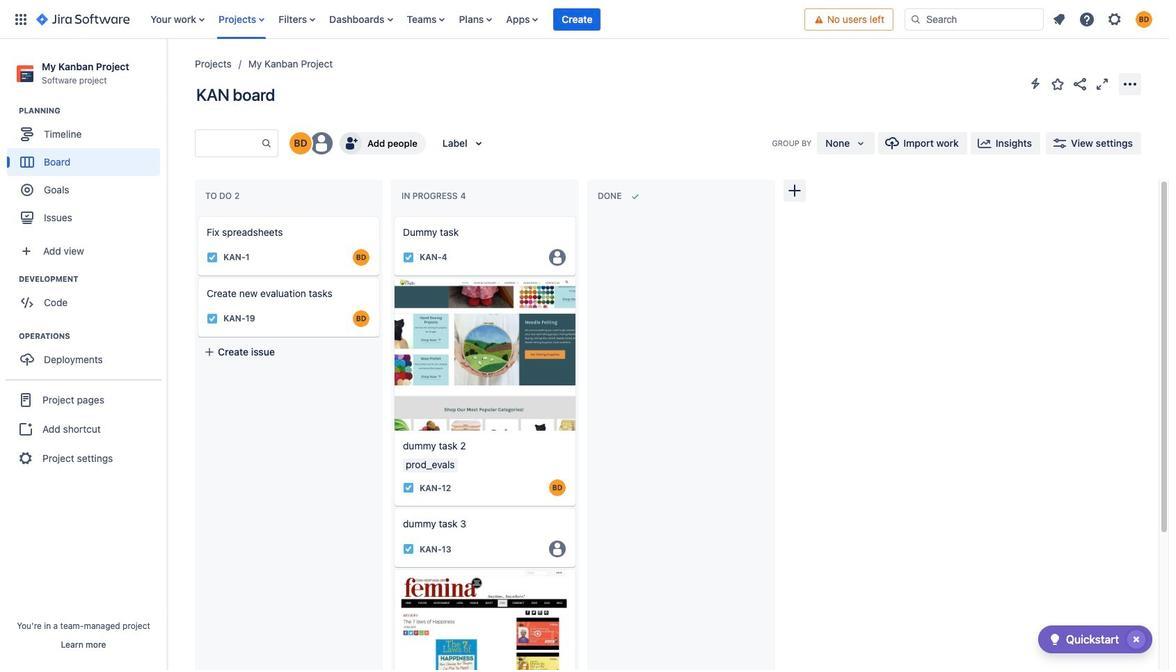 Task type: locate. For each thing, give the bounding box(es) containing it.
heading
[[19, 105, 166, 116], [19, 274, 166, 285], [19, 331, 166, 342]]

task image
[[207, 252, 218, 263], [207, 313, 218, 324], [403, 483, 414, 494]]

1 vertical spatial task image
[[403, 544, 414, 555]]

in progress element
[[402, 191, 469, 201]]

list item
[[554, 0, 601, 39]]

list
[[144, 0, 805, 39], [1047, 7, 1162, 32]]

settings image
[[1107, 11, 1124, 28]]

2 vertical spatial heading
[[19, 331, 166, 342]]

2 task image from the top
[[403, 544, 414, 555]]

heading for group for development icon
[[19, 274, 166, 285]]

view settings image
[[1052, 135, 1069, 152]]

3 heading from the top
[[19, 331, 166, 342]]

operations image
[[2, 328, 19, 345]]

group for development icon
[[7, 274, 166, 321]]

more actions image
[[1123, 76, 1139, 92]]

star kan board image
[[1050, 76, 1067, 92]]

add people image
[[343, 135, 359, 152]]

None search field
[[905, 8, 1045, 30]]

sidebar navigation image
[[152, 56, 182, 84]]

0 horizontal spatial list
[[144, 0, 805, 39]]

2 heading from the top
[[19, 274, 166, 285]]

0 vertical spatial heading
[[19, 105, 166, 116]]

import image
[[885, 135, 901, 152]]

heading for group corresponding to planning icon
[[19, 105, 166, 116]]

banner
[[0, 0, 1170, 39]]

group
[[7, 105, 166, 236], [7, 274, 166, 321], [7, 331, 166, 378], [6, 380, 162, 479]]

group for planning icon
[[7, 105, 166, 236]]

1 heading from the top
[[19, 105, 166, 116]]

create column image
[[787, 182, 804, 199]]

heading for operations icon at the left of page group
[[19, 331, 166, 342]]

1 vertical spatial heading
[[19, 274, 166, 285]]

appswitcher icon image
[[13, 11, 29, 28]]

jira software image
[[36, 11, 130, 28], [36, 11, 130, 28]]

0 vertical spatial task image
[[403, 252, 414, 263]]

task image
[[403, 252, 414, 263], [403, 544, 414, 555]]



Task type: describe. For each thing, give the bounding box(es) containing it.
sidebar element
[[0, 39, 167, 671]]

check image
[[1047, 632, 1064, 648]]

create issue image
[[189, 208, 205, 224]]

search image
[[911, 14, 922, 25]]

automations menu button icon image
[[1028, 75, 1045, 92]]

group for operations icon at the left of page
[[7, 331, 166, 378]]

1 horizontal spatial list
[[1047, 7, 1162, 32]]

enter full screen image
[[1095, 76, 1111, 92]]

2 vertical spatial task image
[[403, 483, 414, 494]]

to do element
[[205, 191, 243, 201]]

your profile and settings image
[[1136, 11, 1153, 28]]

dismiss quickstart image
[[1126, 629, 1148, 651]]

development image
[[2, 271, 19, 288]]

create issue image
[[385, 208, 402, 224]]

Search this board text field
[[196, 131, 261, 156]]

goal image
[[21, 184, 33, 197]]

notifications image
[[1051, 11, 1068, 28]]

planning image
[[2, 102, 19, 119]]

Search field
[[905, 8, 1045, 30]]

1 vertical spatial task image
[[207, 313, 218, 324]]

0 vertical spatial task image
[[207, 252, 218, 263]]

help image
[[1079, 11, 1096, 28]]

1 task image from the top
[[403, 252, 414, 263]]

primary element
[[8, 0, 805, 39]]



Task type: vqa. For each thing, say whether or not it's contained in the screenshot.
2nd heading from the bottom
yes



